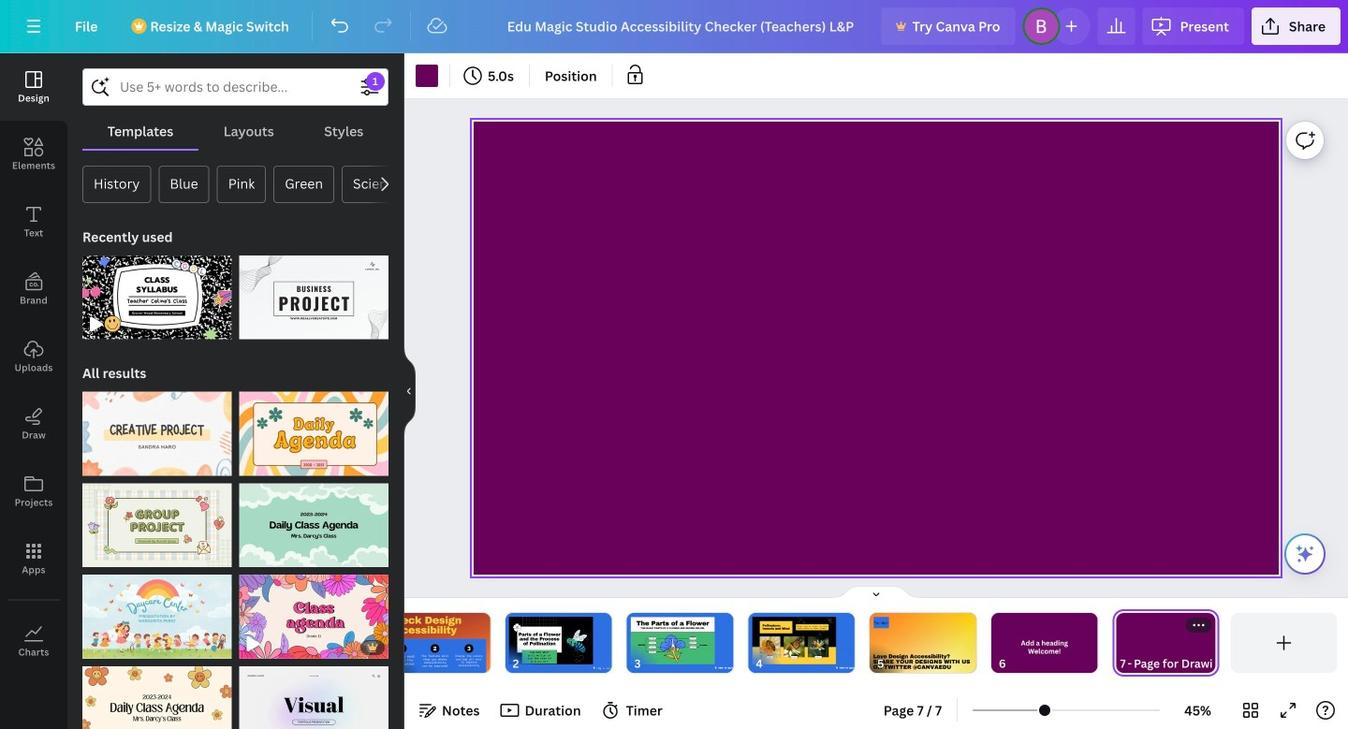 Task type: locate. For each thing, give the bounding box(es) containing it.
page 7 image
[[1113, 613, 1220, 673]]

canva assistant image
[[1294, 543, 1317, 566]]

#69005a image
[[416, 65, 438, 87]]

hide pages image
[[832, 585, 922, 600]]

blue green colorful daycare center presentation group
[[82, 575, 232, 659]]

Page title text field
[[1134, 655, 1212, 673]]

Design title text field
[[492, 7, 874, 45]]

Use 5+ words to describe... search field
[[120, 69, 351, 105]]

colorful scrapbook nostalgia class syllabus blank education presentation group
[[82, 244, 232, 340]]

hide image
[[404, 347, 416, 436]]

colorful floral illustrative class agenda presentation group
[[239, 575, 389, 659]]

multicolor clouds daily class agenda template group
[[239, 484, 389, 568]]



Task type: describe. For each thing, give the bounding box(es) containing it.
grey minimalist business project presentation group
[[239, 244, 389, 340]]

colorful watercolor creative project presentation group
[[82, 392, 232, 476]]

green colorful cute aesthetic group project presentation group
[[82, 484, 232, 568]]

#69005a image
[[416, 65, 438, 87]]

side panel tab list
[[0, 53, 67, 675]]

orange groovy retro daily agenda presentation group
[[239, 392, 389, 476]]

Zoom button
[[1168, 696, 1229, 726]]

main menu bar
[[0, 0, 1349, 53]]



Task type: vqa. For each thing, say whether or not it's contained in the screenshot.
Your projects
no



